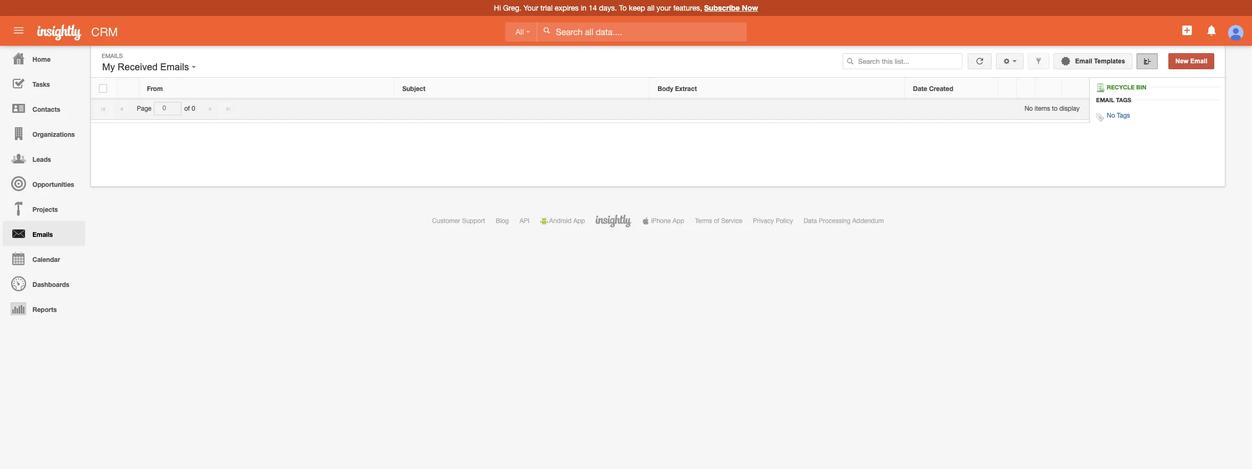 Task type: vqa. For each thing, say whether or not it's contained in the screenshot.
Description to the top
no



Task type: describe. For each thing, give the bounding box(es) containing it.
calendar
[[33, 256, 60, 264]]

row containing from
[[91, 78, 1089, 98]]

customer support
[[432, 217, 485, 225]]

to
[[1052, 105, 1058, 112]]

search image
[[847, 58, 854, 65]]

reports
[[33, 306, 57, 314]]

emails inside navigation
[[33, 231, 53, 239]]

0
[[192, 105, 195, 112]]

contacts link
[[3, 96, 85, 121]]

from
[[147, 85, 163, 93]]

white image
[[543, 27, 551, 34]]

opportunities
[[33, 181, 74, 189]]

navigation containing home
[[0, 46, 85, 321]]

privacy
[[753, 217, 774, 225]]

api link
[[520, 217, 530, 225]]

my received emails button
[[100, 59, 199, 75]]

cog image
[[1004, 58, 1011, 65]]

subscribe
[[704, 3, 740, 12]]

body
[[658, 85, 674, 93]]

to
[[619, 4, 627, 12]]

my received emails
[[102, 62, 192, 72]]

new email link
[[1169, 53, 1215, 69]]

recycle
[[1107, 84, 1135, 91]]

android app
[[549, 217, 585, 225]]

your
[[524, 4, 539, 12]]

1 vertical spatial of
[[714, 217, 720, 225]]

templates
[[1095, 58, 1126, 65]]

email templates link
[[1054, 53, 1133, 69]]

subscribe now link
[[704, 3, 758, 12]]

service
[[722, 217, 743, 225]]

organizations link
[[3, 121, 85, 146]]

blog link
[[496, 217, 509, 225]]

no tags link
[[1107, 112, 1131, 119]]

Search this list... text field
[[843, 53, 963, 69]]

3 column header from the left
[[1017, 78, 1036, 98]]

contacts
[[33, 105, 60, 113]]

date created
[[913, 85, 954, 93]]

terms of service
[[695, 217, 743, 225]]

processing
[[819, 217, 851, 225]]

no for no tags
[[1107, 112, 1116, 119]]

customer support link
[[432, 217, 485, 225]]

data processing addendum link
[[804, 217, 884, 225]]

email templates
[[1074, 58, 1126, 65]]

subject
[[402, 85, 426, 93]]

tags
[[1117, 96, 1132, 103]]

date
[[913, 85, 928, 93]]

my
[[102, 62, 115, 72]]

all link
[[505, 22, 537, 41]]

all
[[647, 4, 655, 12]]

notifications image
[[1206, 24, 1218, 37]]

hi
[[494, 4, 501, 12]]

no for no items to display
[[1025, 105, 1033, 112]]

email for templates
[[1076, 58, 1093, 65]]

iphone app link
[[642, 217, 685, 225]]

your
[[657, 4, 671, 12]]

emails link
[[3, 221, 85, 246]]

app for android app
[[574, 217, 585, 225]]

api
[[520, 217, 530, 225]]

items
[[1035, 105, 1051, 112]]

page
[[137, 105, 152, 112]]

no items to display
[[1025, 105, 1080, 112]]

data
[[804, 217, 817, 225]]

of 0
[[184, 105, 195, 112]]

hi greg. your trial expires in 14 days. to keep all your features, subscribe now
[[494, 3, 758, 12]]

addendum
[[853, 217, 884, 225]]

recycle bin link
[[1097, 84, 1152, 92]]



Task type: locate. For each thing, give the bounding box(es) containing it.
2 vertical spatial emails
[[33, 231, 53, 239]]

of left the 0
[[184, 105, 190, 112]]

new
[[1176, 58, 1189, 65]]

app for iphone app
[[673, 217, 685, 225]]

0 horizontal spatial emails
[[33, 231, 53, 239]]

iphone app
[[651, 217, 685, 225]]

in
[[581, 4, 587, 12]]

dashboards link
[[3, 271, 85, 296]]

0 horizontal spatial no
[[1025, 105, 1033, 112]]

1 column header from the left
[[118, 78, 139, 98]]

received
[[118, 62, 158, 72]]

email
[[1076, 58, 1093, 65], [1191, 58, 1208, 65], [1097, 96, 1115, 103]]

recycle bin
[[1107, 84, 1147, 91]]

emails up calendar 'link'
[[33, 231, 53, 239]]

email left templates at top right
[[1076, 58, 1093, 65]]

expires
[[555, 4, 579, 12]]

row
[[91, 78, 1089, 98]]

keep
[[629, 4, 645, 12]]

column header up no items to display
[[1036, 78, 1062, 98]]

1 horizontal spatial of
[[714, 217, 720, 225]]

home link
[[3, 46, 85, 71]]

terms
[[695, 217, 712, 225]]

iphone
[[651, 217, 671, 225]]

new email
[[1176, 58, 1208, 65]]

customer
[[432, 217, 460, 225]]

display
[[1060, 105, 1080, 112]]

2 column header from the left
[[999, 78, 1017, 98]]

column header down received
[[118, 78, 139, 98]]

no left items
[[1025, 105, 1033, 112]]

greg.
[[503, 4, 522, 12]]

0 vertical spatial of
[[184, 105, 190, 112]]

projects link
[[3, 196, 85, 221]]

show list view filters image
[[1035, 58, 1043, 65]]

column header up items
[[1017, 78, 1036, 98]]

days.
[[599, 4, 617, 12]]

of right "terms"
[[714, 217, 720, 225]]

emails
[[102, 53, 123, 59], [160, 62, 189, 72], [33, 231, 53, 239]]

leads link
[[3, 146, 85, 171]]

opportunities link
[[3, 171, 85, 196]]

dashboards
[[33, 281, 69, 289]]

privacy policy
[[753, 217, 793, 225]]

email left tags
[[1097, 96, 1115, 103]]

home
[[33, 55, 51, 63]]

1 horizontal spatial app
[[673, 217, 685, 225]]

show sidebar image
[[1144, 58, 1151, 65]]

app right the 'iphone'
[[673, 217, 685, 225]]

email tags
[[1097, 96, 1132, 103]]

blog
[[496, 217, 509, 225]]

tasks
[[33, 80, 50, 88]]

None checkbox
[[99, 84, 107, 93]]

refresh list image
[[975, 58, 985, 65]]

0 horizontal spatial email
[[1076, 58, 1093, 65]]

2 horizontal spatial email
[[1191, 58, 1208, 65]]

android
[[549, 217, 572, 225]]

14
[[589, 4, 597, 12]]

support
[[462, 217, 485, 225]]

app
[[574, 217, 585, 225], [673, 217, 685, 225]]

of
[[184, 105, 190, 112], [714, 217, 720, 225]]

4 column header from the left
[[1036, 78, 1062, 98]]

email right new
[[1191, 58, 1208, 65]]

2 horizontal spatial emails
[[160, 62, 189, 72]]

extract
[[675, 85, 697, 93]]

body extract
[[658, 85, 697, 93]]

projects
[[33, 206, 58, 214]]

all
[[516, 28, 524, 36]]

crm
[[91, 26, 118, 39]]

email for tags
[[1097, 96, 1115, 103]]

bin
[[1137, 84, 1147, 91]]

Search all data.... text field
[[538, 22, 747, 41]]

column header up display
[[1062, 78, 1089, 98]]

1 horizontal spatial emails
[[102, 53, 123, 59]]

emails up my
[[102, 53, 123, 59]]

0 horizontal spatial app
[[574, 217, 585, 225]]

terms of service link
[[695, 217, 743, 225]]

no
[[1025, 105, 1033, 112], [1107, 112, 1116, 119]]

now
[[742, 3, 758, 12]]

reports link
[[3, 296, 85, 321]]

created
[[929, 85, 954, 93]]

navigation
[[0, 46, 85, 321]]

emails inside button
[[160, 62, 189, 72]]

tags
[[1117, 112, 1131, 119]]

features,
[[674, 4, 702, 12]]

0 horizontal spatial of
[[184, 105, 190, 112]]

trial
[[541, 4, 553, 12]]

1 vertical spatial emails
[[160, 62, 189, 72]]

privacy policy link
[[753, 217, 793, 225]]

column header down cog icon
[[999, 78, 1017, 98]]

app right 'android'
[[574, 217, 585, 225]]

leads
[[33, 156, 51, 163]]

0 vertical spatial emails
[[102, 53, 123, 59]]

column header
[[118, 78, 139, 98], [999, 78, 1017, 98], [1017, 78, 1036, 98], [1036, 78, 1062, 98], [1062, 78, 1089, 98]]

calendar link
[[3, 246, 85, 271]]

2 app from the left
[[673, 217, 685, 225]]

emails up from
[[160, 62, 189, 72]]

organizations
[[33, 130, 75, 138]]

policy
[[776, 217, 793, 225]]

1 horizontal spatial no
[[1107, 112, 1116, 119]]

5 column header from the left
[[1062, 78, 1089, 98]]

1 app from the left
[[574, 217, 585, 225]]

tasks link
[[3, 71, 85, 96]]

no left tags
[[1107, 112, 1116, 119]]

no tags
[[1107, 112, 1131, 119]]

1 horizontal spatial email
[[1097, 96, 1115, 103]]

data processing addendum
[[804, 217, 884, 225]]

android app link
[[540, 217, 585, 225]]



